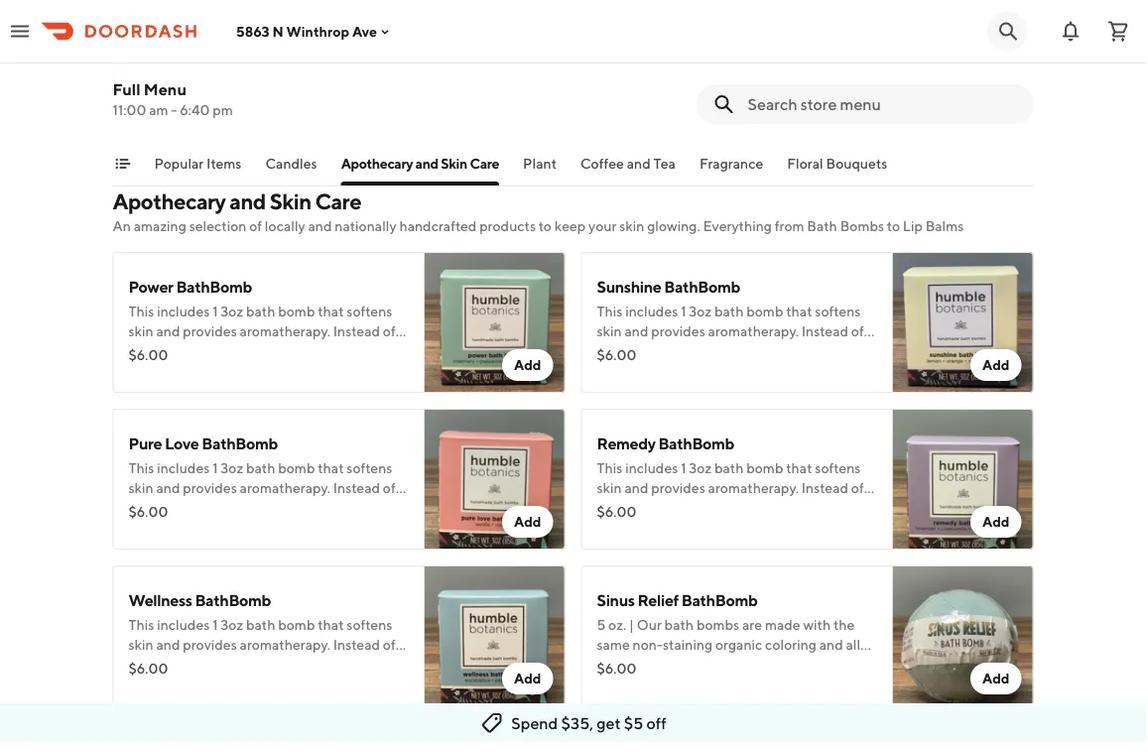 Task type: locate. For each thing, give the bounding box(es) containing it.
to left keep
[[539, 218, 552, 234]]

open menu image
[[8, 19, 32, 43]]

bathbomb right remedy
[[659, 434, 735, 453]]

care left plant
[[470, 155, 499, 172]]

1 vertical spatial -
[[171, 102, 177, 118]]

winthrop
[[286, 23, 349, 39]]

Item Search search field
[[748, 93, 1018, 115]]

$6.00 up get
[[597, 661, 637, 677]]

0 horizontal spatial to
[[539, 218, 552, 234]]

$6.00
[[129, 347, 168, 363], [597, 347, 637, 363], [129, 504, 168, 520], [597, 504, 637, 520], [129, 661, 168, 677], [597, 661, 637, 677]]

$6.00 down power
[[129, 347, 168, 363]]

remedy
[[597, 434, 656, 453]]

products
[[480, 218, 536, 234]]

add for remedy bathbomb
[[983, 514, 1010, 530]]

add button
[[502, 349, 553, 381], [971, 349, 1022, 381], [502, 506, 553, 538], [971, 506, 1022, 538], [502, 663, 553, 695], [971, 663, 1022, 695]]

tranquility bathbomb image
[[424, 723, 565, 743]]

everything
[[703, 218, 772, 234]]

apothecary for apothecary and skin care an amazing selection of locally and nationally handcrafted products to keep your skin glowing. everything from bath bombs to lip balms
[[113, 189, 226, 214]]

6:40
[[180, 102, 210, 118]]

ave
[[352, 23, 377, 39]]

bathbomb down selection
[[176, 277, 252, 296]]

apothecary inside the "apothecary and skin care an amazing selection of locally and nationally handcrafted products to keep your skin glowing. everything from bath bombs to lip balms"
[[113, 189, 226, 214]]

skin up locally
[[270, 189, 311, 214]]

big
[[129, 15, 152, 34]]

of
[[249, 218, 262, 234]]

wellness
[[129, 591, 192, 610]]

0 vertical spatial care
[[470, 155, 499, 172]]

and up of
[[230, 189, 266, 214]]

1 horizontal spatial skin
[[441, 155, 467, 172]]

care for apothecary and skin care an amazing selection of locally and nationally handcrafted products to keep your skin glowing. everything from bath bombs to lip balms
[[315, 189, 361, 214]]

big sur - lost sage 7 oz
[[129, 15, 289, 34]]

skin
[[441, 155, 467, 172], [270, 189, 311, 214]]

0 horizontal spatial apothecary
[[113, 189, 226, 214]]

floral
[[787, 155, 824, 172]]

1 vertical spatial apothecary
[[113, 189, 226, 214]]

apothecary up nationally
[[341, 155, 413, 172]]

0 horizontal spatial care
[[315, 189, 361, 214]]

0 vertical spatial apothecary
[[341, 155, 413, 172]]

skin inside the "apothecary and skin care an amazing selection of locally and nationally handcrafted products to keep your skin glowing. everything from bath bombs to lip balms"
[[270, 189, 311, 214]]

add button for power bathbomb
[[502, 349, 553, 381]]

$6.00 down wellness
[[129, 661, 168, 677]]

notification bell image
[[1059, 19, 1083, 43]]

add button for remedy bathbomb
[[971, 506, 1022, 538]]

-
[[181, 15, 188, 34], [171, 102, 177, 118]]

bathbomb
[[176, 277, 252, 296], [664, 277, 740, 296], [202, 434, 278, 453], [659, 434, 735, 453], [195, 591, 271, 610], [682, 591, 758, 610]]

skin for apothecary and skin care an amazing selection of locally and nationally handcrafted products to keep your skin glowing. everything from bath bombs to lip balms
[[270, 189, 311, 214]]

and right locally
[[308, 218, 332, 234]]

to left the lip
[[887, 218, 900, 234]]

sur
[[155, 15, 179, 34]]

add button for pure love bathbomb
[[502, 506, 553, 538]]

and
[[415, 155, 439, 172], [627, 155, 651, 172], [230, 189, 266, 214], [308, 218, 332, 234]]

5863
[[236, 23, 270, 39]]

locally
[[265, 218, 305, 234]]

coffee and tea
[[581, 155, 676, 172]]

pure
[[129, 434, 162, 453]]

bathbomb down glowing.
[[664, 277, 740, 296]]

7
[[261, 15, 270, 34]]

pure love bathbomb
[[129, 434, 278, 453]]

glowing.
[[647, 218, 700, 234]]

add for sunshine bathbomb
[[983, 357, 1010, 373]]

care up nationally
[[315, 189, 361, 214]]

0 horizontal spatial skin
[[270, 189, 311, 214]]

full
[[113, 80, 141, 99]]

balms
[[926, 218, 964, 234]]

and up handcrafted
[[415, 155, 439, 172]]

$5
[[624, 714, 643, 733]]

$6.00 for power
[[129, 347, 168, 363]]

sinus
[[597, 591, 635, 610]]

sunshine
[[597, 277, 662, 296]]

11:00
[[113, 102, 146, 118]]

popular items
[[154, 155, 242, 172]]

care
[[470, 155, 499, 172], [315, 189, 361, 214]]

$6.00 for pure
[[129, 504, 168, 520]]

bathbomb for wellness bathbomb
[[195, 591, 271, 610]]

1 horizontal spatial to
[[887, 218, 900, 234]]

0 horizontal spatial -
[[171, 102, 177, 118]]

1 horizontal spatial care
[[470, 155, 499, 172]]

$6.00 down remedy
[[597, 504, 637, 520]]

and for apothecary and skin care
[[415, 155, 439, 172]]

$6.00 down sunshine
[[597, 347, 637, 363]]

add
[[514, 357, 541, 373], [983, 357, 1010, 373], [514, 514, 541, 530], [983, 514, 1010, 530], [514, 670, 541, 687], [983, 670, 1010, 687]]

and for coffee and tea
[[627, 155, 651, 172]]

bathbomb right relief
[[682, 591, 758, 610]]

$6.00 down the pure
[[129, 504, 168, 520]]

floral bouquets
[[787, 155, 888, 172]]

amazing
[[134, 218, 186, 234]]

- right sur
[[181, 15, 188, 34]]

$35,
[[561, 714, 594, 733]]

and inside button
[[627, 155, 651, 172]]

lost
[[190, 15, 221, 34]]

skin up handcrafted
[[441, 155, 467, 172]]

bombs
[[840, 218, 884, 234]]

fragrance
[[700, 155, 764, 172]]

5863 n winthrop ave button
[[236, 23, 393, 39]]

care inside the "apothecary and skin care an amazing selection of locally and nationally handcrafted products to keep your skin glowing. everything from bath bombs to lip balms"
[[315, 189, 361, 214]]

tea
[[654, 155, 676, 172]]

apothecary
[[341, 155, 413, 172], [113, 189, 226, 214]]

1 vertical spatial care
[[315, 189, 361, 214]]

remedy bathbomb
[[597, 434, 735, 453]]

add for pure love bathbomb
[[514, 514, 541, 530]]

n
[[272, 23, 284, 39]]

floral bouquets button
[[787, 154, 888, 186]]

popular
[[154, 155, 204, 172]]

- right am
[[171, 102, 177, 118]]

power
[[129, 277, 173, 296]]

to
[[539, 218, 552, 234], [887, 218, 900, 234]]

an
[[113, 218, 131, 234]]

2 to from the left
[[887, 218, 900, 234]]

bathbomb right wellness
[[195, 591, 271, 610]]

your
[[589, 218, 617, 234]]

$24.00
[[129, 85, 176, 101]]

coffee
[[581, 155, 624, 172]]

candles button
[[265, 154, 317, 186]]

apothecary up amazing
[[113, 189, 226, 214]]

$6.00 for remedy
[[597, 504, 637, 520]]

sinus relief bathbomb
[[597, 591, 758, 610]]

1 vertical spatial skin
[[270, 189, 311, 214]]

0 vertical spatial skin
[[441, 155, 467, 172]]

love
[[165, 434, 199, 453]]

wellness bathbomb image
[[424, 566, 565, 707]]

1 horizontal spatial -
[[181, 15, 188, 34]]

1 horizontal spatial apothecary
[[341, 155, 413, 172]]

keep
[[555, 218, 586, 234]]

and left "tea"
[[627, 155, 651, 172]]



Task type: describe. For each thing, give the bounding box(es) containing it.
power bathbomb image
[[424, 252, 565, 393]]

remedy bathbomb image
[[893, 409, 1034, 550]]

apothecary and skin care an amazing selection of locally and nationally handcrafted products to keep your skin glowing. everything from bath bombs to lip balms
[[113, 189, 964, 234]]

get
[[597, 714, 621, 733]]

0 vertical spatial -
[[181, 15, 188, 34]]

bath
[[807, 218, 838, 234]]

plant
[[523, 155, 557, 172]]

wellness bathbomb
[[129, 591, 271, 610]]

pm
[[213, 102, 233, 118]]

candles
[[265, 155, 317, 172]]

sinus relief bathbomb image
[[893, 566, 1034, 707]]

nationally
[[335, 218, 397, 234]]

big sur - lost sage 7 oz image
[[424, 0, 565, 131]]

bathbomb right love
[[202, 434, 278, 453]]

apothecary for apothecary and skin care
[[341, 155, 413, 172]]

coffee and tea button
[[581, 154, 676, 186]]

$6.00 for sinus
[[597, 661, 637, 677]]

pure love bathbomb image
[[424, 409, 565, 550]]

wildflower soap bar - 250 g image
[[893, 723, 1034, 743]]

and for apothecary and skin care an amazing selection of locally and nationally handcrafted products to keep your skin glowing. everything from bath bombs to lip balms
[[230, 189, 266, 214]]

sunshine bathbomb
[[597, 277, 740, 296]]

lip
[[903, 218, 923, 234]]

add for sinus relief bathbomb
[[983, 670, 1010, 687]]

menu
[[144, 80, 187, 99]]

oz
[[272, 15, 289, 34]]

plant button
[[523, 154, 557, 186]]

care for apothecary and skin care
[[470, 155, 499, 172]]

sage
[[224, 15, 259, 34]]

add for wellness bathbomb
[[514, 670, 541, 687]]

spend $35, get $5 off
[[512, 714, 667, 733]]

add button for sinus relief bathbomb
[[971, 663, 1022, 695]]

power bathbomb
[[129, 277, 252, 296]]

5863 n winthrop ave
[[236, 23, 377, 39]]

items
[[207, 155, 242, 172]]

skin
[[620, 218, 645, 234]]

$6.00 for sunshine
[[597, 347, 637, 363]]

skin for apothecary and skin care
[[441, 155, 467, 172]]

am
[[149, 102, 168, 118]]

show menu categories image
[[115, 156, 131, 172]]

relief
[[638, 591, 679, 610]]

bathbomb for power bathbomb
[[176, 277, 252, 296]]

fragrance button
[[700, 154, 764, 186]]

bathbomb for sunshine bathbomb
[[664, 277, 740, 296]]

handcrafted
[[399, 218, 477, 234]]

selection
[[189, 218, 247, 234]]

add for power bathbomb
[[514, 357, 541, 373]]

0 items, open order cart image
[[1107, 19, 1131, 43]]

add button for sunshine bathbomb
[[971, 349, 1022, 381]]

1 to from the left
[[539, 218, 552, 234]]

bathbomb for remedy bathbomb
[[659, 434, 735, 453]]

off
[[647, 714, 667, 733]]

sunshine bathbomb image
[[893, 252, 1034, 393]]

bouquets
[[826, 155, 888, 172]]

$6.00 for wellness
[[129, 661, 168, 677]]

full menu 11:00 am - 6:40 pm
[[113, 80, 233, 118]]

popular items button
[[154, 154, 242, 186]]

spend
[[512, 714, 558, 733]]

add button for wellness bathbomb
[[502, 663, 553, 695]]

from
[[775, 218, 805, 234]]

- inside full menu 11:00 am - 6:40 pm
[[171, 102, 177, 118]]

apothecary and skin care
[[341, 155, 499, 172]]



Task type: vqa. For each thing, say whether or not it's contained in the screenshot.
$6.00
yes



